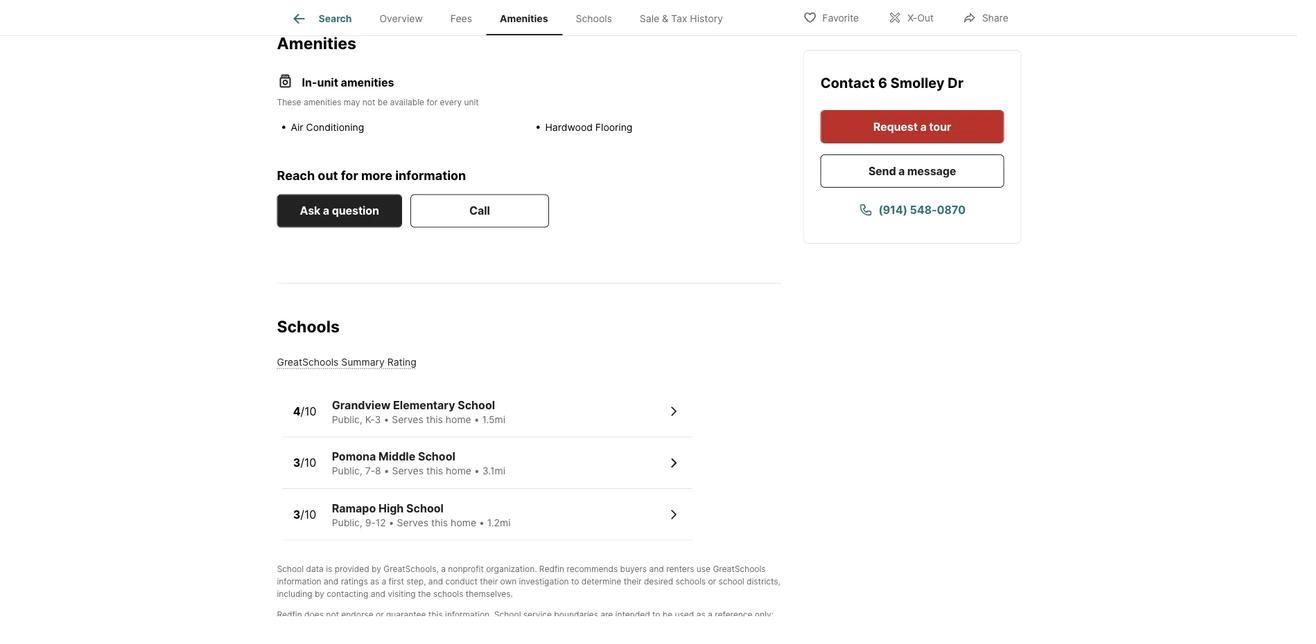 Task type: vqa. For each thing, say whether or not it's contained in the screenshot.
middle GreatSchools
yes



Task type: describe. For each thing, give the bounding box(es) containing it.
in-
[[302, 76, 317, 89]]

0 vertical spatial amenities
[[341, 76, 394, 89]]

1.2mi
[[487, 518, 511, 529]]

overview
[[380, 13, 423, 24]]

(914) 548-0870 button
[[820, 193, 1004, 227]]

schools inside schools tab
[[576, 13, 612, 24]]

and down the is
[[324, 577, 339, 587]]

middle
[[379, 451, 415, 464]]

call link
[[410, 195, 549, 228]]

(914) 548-0870
[[878, 203, 966, 217]]

3 /10 for pomona
[[293, 457, 316, 470]]

this for high
[[431, 518, 448, 529]]

determine
[[582, 577, 621, 587]]

desired
[[644, 577, 673, 587]]

home for pomona middle school
[[446, 466, 471, 478]]

1 horizontal spatial information
[[395, 168, 466, 183]]

tour
[[929, 120, 951, 133]]

(914) 548-0870 link
[[820, 193, 1004, 227]]

smolley
[[891, 75, 945, 92]]

• right 8
[[384, 466, 389, 478]]

reach out for more information
[[277, 168, 466, 183]]

share
[[982, 12, 1008, 24]]

serves for elementary
[[392, 414, 423, 426]]

search link
[[291, 10, 352, 27]]

in-unit amenities
[[302, 76, 394, 89]]

hardwood
[[545, 121, 593, 133]]

fees tab
[[437, 2, 486, 35]]

call button
[[410, 195, 549, 228]]

0 vertical spatial for
[[427, 98, 438, 108]]

favorite
[[822, 12, 859, 24]]

&
[[662, 13, 668, 24]]

school for ramapo high school
[[406, 502, 444, 516]]

school for grandview elementary school
[[458, 399, 495, 413]]

0870
[[937, 203, 966, 217]]

and down ","
[[428, 577, 443, 587]]

send a message button
[[820, 155, 1004, 188]]

request a tour
[[873, 120, 951, 133]]

including
[[277, 590, 312, 600]]

ask
[[300, 204, 320, 218]]

2 their from the left
[[624, 577, 642, 587]]

step,
[[406, 577, 426, 587]]

a for ,
[[441, 565, 446, 575]]

4 /10
[[293, 405, 317, 419]]

sale & tax history
[[640, 13, 723, 24]]

request a tour button
[[820, 110, 1004, 144]]

greatschools summary rating link
[[277, 357, 417, 368]]

hardwood flooring
[[545, 121, 633, 133]]

message
[[907, 164, 956, 178]]

7-
[[365, 466, 375, 478]]

public, for grandview elementary school
[[332, 414, 362, 426]]

dr
[[948, 75, 964, 92]]

pomona
[[332, 451, 376, 464]]

ask a question
[[300, 204, 379, 218]]

flooring
[[595, 121, 633, 133]]

rating
[[387, 357, 417, 368]]

greatschools inside , a nonprofit organization. redfin recommends buyers and renters use greatschools information and ratings as a
[[713, 565, 766, 575]]

school for pomona middle school
[[418, 451, 455, 464]]

0 vertical spatial unit
[[317, 76, 338, 89]]

these amenities may not be available for every unit
[[277, 98, 479, 108]]

6
[[878, 75, 887, 92]]

a for ask
[[323, 204, 329, 218]]

share button
[[951, 3, 1020, 32]]

• left 1.5mi
[[474, 414, 479, 426]]

search
[[319, 13, 352, 24]]

visiting
[[388, 590, 416, 600]]

this for elementary
[[426, 414, 443, 426]]

as
[[370, 577, 379, 587]]

nonprofit
[[448, 565, 484, 575]]

organization.
[[486, 565, 537, 575]]

is
[[326, 565, 332, 575]]

call
[[469, 204, 490, 218]]

investigation
[[519, 577, 569, 587]]

question
[[332, 204, 379, 218]]

recommends
[[567, 565, 618, 575]]

the
[[418, 590, 431, 600]]

conduct
[[445, 577, 478, 587]]

• right '12'
[[389, 518, 394, 529]]

ramapo
[[332, 502, 376, 516]]

a right as
[[382, 577, 386, 587]]

548-
[[910, 203, 937, 217]]

school data is provided by greatschools
[[277, 565, 436, 575]]

overview tab
[[366, 2, 437, 35]]

out
[[917, 12, 934, 24]]

12
[[376, 518, 386, 529]]

buyers
[[620, 565, 647, 575]]

serves for high
[[397, 518, 429, 529]]

reach
[[277, 168, 315, 183]]

contact 6 smolley dr
[[820, 75, 964, 92]]

0 horizontal spatial amenities
[[277, 34, 356, 53]]

, a nonprofit organization. redfin recommends buyers and renters use greatschools information and ratings as a
[[277, 565, 766, 587]]

every
[[440, 98, 462, 108]]

4
[[293, 405, 301, 419]]

1 vertical spatial schools
[[433, 590, 463, 600]]

this for middle
[[426, 466, 443, 478]]

elementary
[[393, 399, 455, 413]]

contact
[[820, 75, 875, 92]]

renters
[[666, 565, 694, 575]]

send a message
[[868, 164, 956, 178]]

0 horizontal spatial greatschools
[[277, 357, 339, 368]]

first step, and conduct their own investigation to determine their desired schools or school districts, including by contacting and visiting the schools themselves.
[[277, 577, 781, 600]]

data
[[306, 565, 324, 575]]



Task type: locate. For each thing, give the bounding box(es) containing it.
0 vertical spatial this
[[426, 414, 443, 426]]

a for send
[[899, 164, 905, 178]]

this up ","
[[431, 518, 448, 529]]

/10 left pomona
[[300, 457, 316, 470]]

school right high
[[406, 502, 444, 516]]

air conditioning
[[291, 121, 364, 133]]

serves inside grandview elementary school public, k-3 • serves this home • 1.5mi
[[392, 414, 423, 426]]

for right out
[[341, 168, 358, 183]]

a right send
[[899, 164, 905, 178]]

1 vertical spatial unit
[[464, 98, 479, 108]]

greatschools summary rating
[[277, 357, 417, 368]]

home left 1.5mi
[[446, 414, 471, 426]]

grandview
[[332, 399, 391, 413]]

1 public, from the top
[[332, 414, 362, 426]]

schools left sale
[[576, 13, 612, 24]]

public, for pomona middle school
[[332, 466, 362, 478]]

0 horizontal spatial their
[[480, 577, 498, 587]]

1 horizontal spatial amenities
[[500, 13, 548, 24]]

school
[[458, 399, 495, 413], [418, 451, 455, 464], [406, 502, 444, 516], [277, 565, 304, 575]]

3
[[375, 414, 381, 426], [293, 457, 300, 470], [293, 508, 300, 522]]

1 3 /10 from the top
[[293, 457, 316, 470]]

3 /10 left pomona
[[293, 457, 316, 470]]

0 vertical spatial home
[[446, 414, 471, 426]]

school left data
[[277, 565, 304, 575]]

1 vertical spatial 3
[[293, 457, 300, 470]]

0 vertical spatial schools
[[576, 13, 612, 24]]

use
[[697, 565, 711, 575]]

1 horizontal spatial schools
[[676, 577, 706, 587]]

1 vertical spatial serves
[[392, 466, 424, 478]]

1 vertical spatial schools
[[277, 317, 340, 337]]

a
[[920, 120, 927, 133], [899, 164, 905, 178], [323, 204, 329, 218], [441, 565, 446, 575], [382, 577, 386, 587]]

public, inside 'ramapo high school public, 9-12 • serves this home • 1.2mi'
[[332, 518, 362, 529]]

• left 1.2mi
[[479, 518, 485, 529]]

1 vertical spatial amenities
[[277, 34, 356, 53]]

amenities right fees
[[500, 13, 548, 24]]

home inside pomona middle school public, 7-8 • serves this home • 3.1mi
[[446, 466, 471, 478]]

2 vertical spatial 3
[[293, 508, 300, 522]]

greatschools up step,
[[384, 565, 436, 575]]

this down elementary
[[426, 414, 443, 426]]

1 vertical spatial amenities
[[304, 98, 341, 108]]

0 horizontal spatial schools
[[277, 317, 340, 337]]

x-out button
[[876, 3, 945, 32]]

amenities
[[341, 76, 394, 89], [304, 98, 341, 108]]

0 vertical spatial information
[[395, 168, 466, 183]]

public, down the grandview
[[332, 414, 362, 426]]

first
[[389, 577, 404, 587]]

1 /10 from the top
[[301, 405, 317, 419]]

1 horizontal spatial unit
[[464, 98, 479, 108]]

amenities tab
[[486, 2, 562, 35]]

schools tab
[[562, 2, 626, 35]]

home for ramapo high school
[[451, 518, 476, 529]]

for
[[427, 98, 438, 108], [341, 168, 358, 183]]

ask a question button
[[277, 195, 402, 228]]

0 vertical spatial schools
[[676, 577, 706, 587]]

this up 'ramapo high school public, 9-12 • serves this home • 1.2mi'
[[426, 466, 443, 478]]

1 vertical spatial home
[[446, 466, 471, 478]]

serves down elementary
[[392, 414, 423, 426]]

school right middle
[[418, 451, 455, 464]]

own
[[500, 577, 517, 587]]

available
[[390, 98, 424, 108]]

1 vertical spatial this
[[426, 466, 443, 478]]

0 horizontal spatial schools
[[433, 590, 463, 600]]

a right the ask
[[323, 204, 329, 218]]

school inside pomona middle school public, 7-8 • serves this home • 3.1mi
[[418, 451, 455, 464]]

out
[[318, 168, 338, 183]]

3 down the grandview
[[375, 414, 381, 426]]

redfin
[[539, 565, 564, 575]]

/10
[[301, 405, 317, 419], [300, 457, 316, 470], [300, 508, 316, 522]]

may
[[344, 98, 360, 108]]

0 vertical spatial /10
[[301, 405, 317, 419]]

this
[[426, 414, 443, 426], [426, 466, 443, 478], [431, 518, 448, 529]]

themselves.
[[466, 590, 513, 600]]

fees
[[450, 13, 472, 24]]

greatschools
[[277, 357, 339, 368], [384, 565, 436, 575], [713, 565, 766, 575]]

/10 left the grandview
[[301, 405, 317, 419]]

(914)
[[878, 203, 907, 217]]

0 vertical spatial 3 /10
[[293, 457, 316, 470]]

1 horizontal spatial for
[[427, 98, 438, 108]]

tax
[[671, 13, 687, 24]]

1 horizontal spatial their
[[624, 577, 642, 587]]

this inside 'ramapo high school public, 9-12 • serves this home • 1.2mi'
[[431, 518, 448, 529]]

unit right every
[[464, 98, 479, 108]]

greatschools up school
[[713, 565, 766, 575]]

and
[[649, 565, 664, 575], [324, 577, 339, 587], [428, 577, 443, 587], [371, 590, 385, 600]]

information up including
[[277, 577, 321, 587]]

home inside grandview elementary school public, k-3 • serves this home • 1.5mi
[[446, 414, 471, 426]]

0 vertical spatial amenities
[[500, 13, 548, 24]]

2 vertical spatial /10
[[300, 508, 316, 522]]

2 public, from the top
[[332, 466, 362, 478]]

3 /10
[[293, 457, 316, 470], [293, 508, 316, 522]]

• right k-
[[384, 414, 389, 426]]

public, inside grandview elementary school public, k-3 • serves this home • 1.5mi
[[332, 414, 362, 426]]

school inside 'ramapo high school public, 9-12 • serves this home • 1.2mi'
[[406, 502, 444, 516]]

3 down 4
[[293, 457, 300, 470]]

2 vertical spatial public,
[[332, 518, 362, 529]]

sale
[[640, 13, 659, 24]]

1 vertical spatial for
[[341, 168, 358, 183]]

greatschools up 4 /10
[[277, 357, 339, 368]]

by inside 'first step, and conduct their own investigation to determine their desired schools or school districts, including by contacting and visiting the schools themselves.'
[[315, 590, 324, 600]]

provided
[[335, 565, 369, 575]]

1 vertical spatial 3 /10
[[293, 508, 316, 522]]

3 /10 left ramapo
[[293, 508, 316, 522]]

home left 1.2mi
[[451, 518, 476, 529]]

0 horizontal spatial information
[[277, 577, 321, 587]]

by right including
[[315, 590, 324, 600]]

/10 for ramapo
[[300, 508, 316, 522]]

not
[[362, 98, 375, 108]]

0 vertical spatial serves
[[392, 414, 423, 426]]

0 horizontal spatial unit
[[317, 76, 338, 89]]

x-
[[907, 12, 917, 24]]

2 vertical spatial serves
[[397, 518, 429, 529]]

information inside , a nonprofit organization. redfin recommends buyers and renters use greatschools information and ratings as a
[[277, 577, 321, 587]]

favorite button
[[791, 3, 871, 32]]

a right ","
[[441, 565, 446, 575]]

2 vertical spatial home
[[451, 518, 476, 529]]

school
[[719, 577, 744, 587]]

conditioning
[[306, 121, 364, 133]]

send
[[868, 164, 896, 178]]

serves down middle
[[392, 466, 424, 478]]

3 /10 for ramapo
[[293, 508, 316, 522]]

public, inside pomona middle school public, 7-8 • serves this home • 3.1mi
[[332, 466, 362, 478]]

a left tour
[[920, 120, 927, 133]]

information right "more"
[[395, 168, 466, 183]]

2 horizontal spatial greatschools
[[713, 565, 766, 575]]

tab list
[[277, 0, 748, 35]]

tab list containing search
[[277, 0, 748, 35]]

public, for ramapo high school
[[332, 518, 362, 529]]

•
[[384, 414, 389, 426], [474, 414, 479, 426], [384, 466, 389, 478], [474, 466, 480, 478], [389, 518, 394, 529], [479, 518, 485, 529]]

1 horizontal spatial by
[[372, 565, 381, 575]]

air
[[291, 121, 303, 133]]

8
[[375, 466, 381, 478]]

3 left ramapo
[[293, 508, 300, 522]]

/10 left ramapo
[[300, 508, 316, 522]]

schools down renters
[[676, 577, 706, 587]]

amenities down search link at the left of page
[[277, 34, 356, 53]]

2 vertical spatial this
[[431, 518, 448, 529]]

their down the buyers
[[624, 577, 642, 587]]

pomona middle school public, 7-8 • serves this home • 3.1mi
[[332, 451, 505, 478]]

0 horizontal spatial for
[[341, 168, 358, 183]]

• left 3.1mi
[[474, 466, 480, 478]]

2 /10 from the top
[[300, 457, 316, 470]]

serves for middle
[[392, 466, 424, 478]]

public, down ramapo
[[332, 518, 362, 529]]

contacting
[[327, 590, 368, 600]]

0 horizontal spatial by
[[315, 590, 324, 600]]

public, down pomona
[[332, 466, 362, 478]]

or
[[708, 577, 716, 587]]

sale & tax history tab
[[626, 2, 737, 35]]

0 vertical spatial by
[[372, 565, 381, 575]]

3 inside grandview elementary school public, k-3 • serves this home • 1.5mi
[[375, 414, 381, 426]]

these
[[277, 98, 301, 108]]

3.1mi
[[482, 466, 505, 478]]

2 3 /10 from the top
[[293, 508, 316, 522]]

schools down conduct
[[433, 590, 463, 600]]

/10 for grandview
[[301, 405, 317, 419]]

districts,
[[747, 577, 781, 587]]

3 for pomona
[[293, 457, 300, 470]]

school up 1.5mi
[[458, 399, 495, 413]]

this inside pomona middle school public, 7-8 • serves this home • 3.1mi
[[426, 466, 443, 478]]

school inside grandview elementary school public, k-3 • serves this home • 1.5mi
[[458, 399, 495, 413]]

home left 3.1mi
[[446, 466, 471, 478]]

1 horizontal spatial schools
[[576, 13, 612, 24]]

9-
[[365, 518, 376, 529]]

public,
[[332, 414, 362, 426], [332, 466, 362, 478], [332, 518, 362, 529]]

schools
[[676, 577, 706, 587], [433, 590, 463, 600]]

1 vertical spatial /10
[[300, 457, 316, 470]]

/10 for pomona
[[300, 457, 316, 470]]

home inside 'ramapo high school public, 9-12 • serves this home • 1.2mi'
[[451, 518, 476, 529]]

schools up greatschools summary rating at the bottom
[[277, 317, 340, 337]]

amenities inside tab
[[500, 13, 548, 24]]

1 horizontal spatial greatschools
[[384, 565, 436, 575]]

1 vertical spatial by
[[315, 590, 324, 600]]

0 vertical spatial public,
[[332, 414, 362, 426]]

their up themselves.
[[480, 577, 498, 587]]

1 vertical spatial information
[[277, 577, 321, 587]]

1 their from the left
[[480, 577, 498, 587]]

serves inside pomona middle school public, 7-8 • serves this home • 3.1mi
[[392, 466, 424, 478]]

home for grandview elementary school
[[446, 414, 471, 426]]

information
[[395, 168, 466, 183], [277, 577, 321, 587]]

to
[[571, 577, 579, 587]]

k-
[[365, 414, 375, 426]]

a inside button
[[899, 164, 905, 178]]

a for request
[[920, 120, 927, 133]]

for left every
[[427, 98, 438, 108]]

be
[[378, 98, 388, 108]]

0 vertical spatial 3
[[375, 414, 381, 426]]

amenities down in-
[[304, 98, 341, 108]]

unit up air conditioning
[[317, 76, 338, 89]]

by up as
[[372, 565, 381, 575]]

and down as
[[371, 590, 385, 600]]

grandview elementary school public, k-3 • serves this home • 1.5mi
[[332, 399, 505, 426]]

this inside grandview elementary school public, k-3 • serves this home • 1.5mi
[[426, 414, 443, 426]]

summary
[[341, 357, 385, 368]]

3 for ramapo
[[293, 508, 300, 522]]

high
[[378, 502, 404, 516]]

3 public, from the top
[[332, 518, 362, 529]]

1 vertical spatial public,
[[332, 466, 362, 478]]

amenities up "not"
[[341, 76, 394, 89]]

ratings
[[341, 577, 368, 587]]

serves down high
[[397, 518, 429, 529]]

and up desired
[[649, 565, 664, 575]]

amenities
[[500, 13, 548, 24], [277, 34, 356, 53]]

serves inside 'ramapo high school public, 9-12 • serves this home • 1.2mi'
[[397, 518, 429, 529]]

3 /10 from the top
[[300, 508, 316, 522]]



